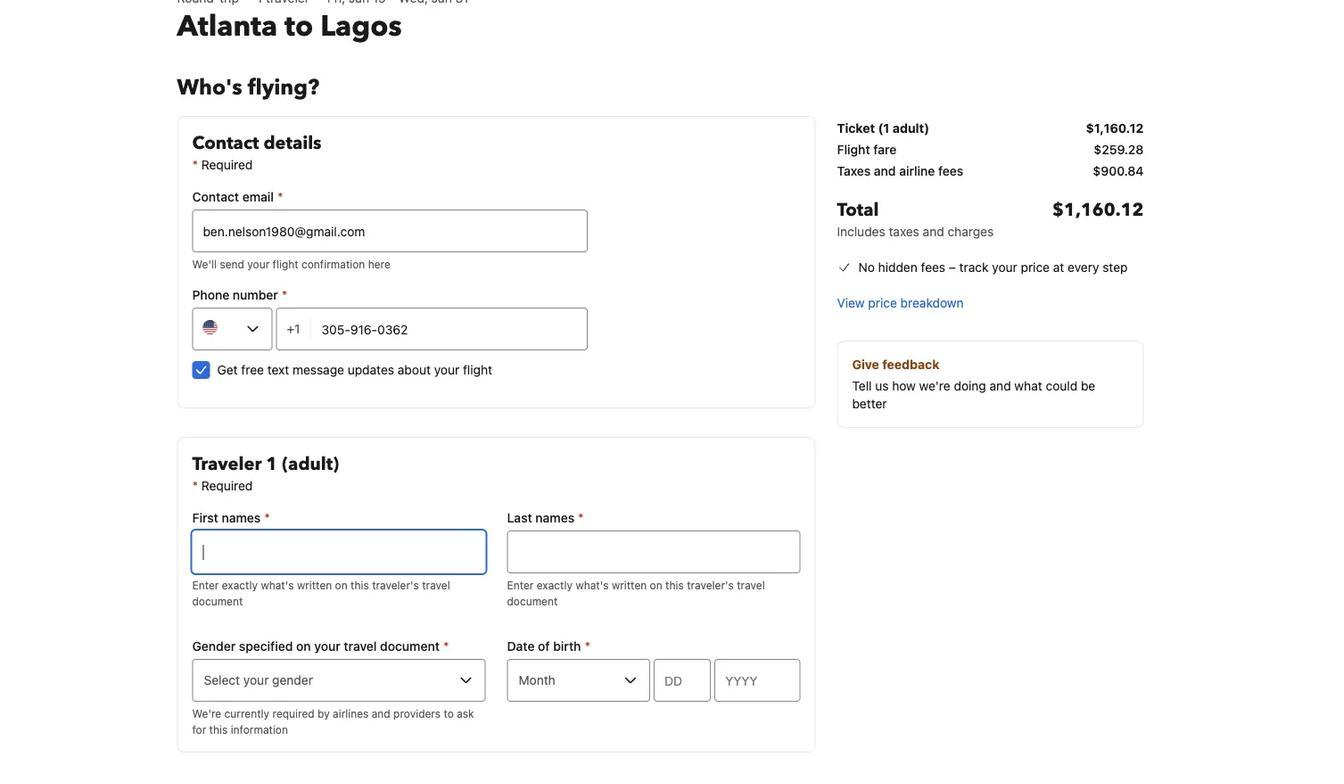 Task type: locate. For each thing, give the bounding box(es) containing it.
what's up the specified
[[261, 579, 294, 592]]

includes
[[837, 224, 886, 239]]

1 required from the top
[[201, 157, 253, 172]]

0 vertical spatial required
[[201, 157, 253, 172]]

traveler 1 (adult) required
[[192, 452, 339, 493]]

1 vertical spatial to
[[444, 708, 454, 720]]

row
[[837, 116, 1144, 141], [837, 141, 1144, 162], [837, 162, 1144, 184], [837, 184, 1144, 248]]

0 horizontal spatial traveler's
[[372, 579, 419, 592]]

table
[[837, 116, 1144, 248]]

message
[[293, 363, 344, 377]]

atlanta
[[177, 7, 278, 46]]

2 written from the left
[[612, 579, 647, 592]]

1 enter exactly what's written on this traveler's travel document from the left
[[192, 579, 450, 608]]

2 names from the left
[[536, 511, 575, 526]]

enter for first
[[192, 579, 219, 592]]

confirmation
[[302, 258, 365, 270]]

required
[[201, 157, 253, 172], [201, 479, 253, 493]]

names right last
[[536, 511, 575, 526]]

this
[[351, 579, 369, 592], [666, 579, 684, 592], [209, 724, 228, 736]]

document
[[192, 595, 243, 608], [507, 595, 558, 608], [380, 639, 440, 654]]

1 row from the top
[[837, 116, 1144, 141]]

send
[[220, 258, 244, 270]]

0 horizontal spatial exactly
[[222, 579, 258, 592]]

and right the airlines
[[372, 708, 391, 720]]

on for first names *
[[335, 579, 348, 592]]

1 vertical spatial $1,160.12
[[1053, 198, 1144, 223]]

2 contact from the top
[[192, 190, 239, 204]]

track
[[960, 260, 989, 275]]

we're currently required by airlines and providers to ask for this information alert
[[192, 706, 486, 738]]

2 horizontal spatial on
[[650, 579, 663, 592]]

information
[[231, 724, 288, 736]]

give
[[853, 357, 880, 372]]

0 horizontal spatial document
[[192, 595, 243, 608]]

your
[[247, 258, 270, 270], [992, 260, 1018, 275], [434, 363, 460, 377], [314, 639, 341, 654]]

1 horizontal spatial on
[[335, 579, 348, 592]]

0 vertical spatial fees
[[939, 164, 964, 178]]

traveler's
[[372, 579, 419, 592], [687, 579, 734, 592]]

1 horizontal spatial traveler's
[[687, 579, 734, 592]]

required down traveler
[[201, 479, 253, 493]]

0 horizontal spatial names
[[222, 511, 261, 526]]

view price breakdown link
[[837, 294, 964, 312]]

to left lagos
[[285, 7, 313, 46]]

enter for last
[[507, 579, 534, 592]]

2 traveler's from the left
[[687, 579, 734, 592]]

fare
[[874, 142, 897, 157]]

1 what's from the left
[[261, 579, 294, 592]]

$1,160.12 cell
[[1086, 120, 1144, 137], [1053, 198, 1144, 241]]

us
[[876, 379, 889, 394]]

your right track
[[992, 260, 1018, 275]]

* right number
[[282, 288, 288, 302]]

ticket (1 adult)
[[837, 121, 930, 136]]

$900.84 cell
[[1093, 162, 1144, 180]]

view price breakdown
[[837, 296, 964, 311]]

fees right airline
[[939, 164, 964, 178]]

1 horizontal spatial written
[[612, 579, 647, 592]]

traveler
[[192, 452, 262, 477]]

fees
[[939, 164, 964, 178], [921, 260, 946, 275]]

2 row from the top
[[837, 141, 1144, 162]]

date
[[507, 639, 535, 654]]

document up providers
[[380, 639, 440, 654]]

1 horizontal spatial enter
[[507, 579, 534, 592]]

* right email
[[278, 190, 283, 204]]

doing
[[954, 379, 987, 394]]

$1,160.12 cell up $259.28
[[1086, 120, 1144, 137]]

4 row from the top
[[837, 184, 1144, 248]]

document up date
[[507, 595, 558, 608]]

enter exactly what's written on this traveler's travel document alert
[[192, 577, 486, 609], [507, 577, 801, 609]]

on
[[335, 579, 348, 592], [650, 579, 663, 592], [296, 639, 311, 654]]

enter exactly what's written on this traveler's travel document up birth
[[507, 579, 765, 608]]

enter up date
[[507, 579, 534, 592]]

1 exactly from the left
[[222, 579, 258, 592]]

0 horizontal spatial enter exactly what's written on this traveler's travel document
[[192, 579, 450, 608]]

enter exactly what's written on this traveler's travel document alert for first names *
[[192, 577, 486, 609]]

flight fare cell
[[837, 141, 897, 159]]

get
[[217, 363, 238, 377]]

2 what's from the left
[[576, 579, 609, 592]]

adult)
[[893, 121, 930, 136]]

$1,160.12 up $259.28
[[1086, 121, 1144, 136]]

fees inside cell
[[939, 164, 964, 178]]

we're
[[192, 708, 221, 720]]

Phone number telephone field
[[311, 308, 588, 351]]

1 vertical spatial $1,160.12 cell
[[1053, 198, 1144, 241]]

2 horizontal spatial document
[[507, 595, 558, 608]]

and down fare
[[874, 164, 896, 178]]

Enter your birth date using two digits telephone field
[[654, 659, 711, 702]]

2 exactly from the left
[[537, 579, 573, 592]]

airlines
[[333, 708, 369, 720]]

Enter your birth year using four digits telephone field
[[715, 659, 801, 702]]

* for first names *
[[264, 511, 270, 526]]

on for last names *
[[650, 579, 663, 592]]

taxes
[[837, 164, 871, 178]]

* right last
[[578, 511, 584, 526]]

1 enter from the left
[[192, 579, 219, 592]]

* for last names *
[[578, 511, 584, 526]]

0 vertical spatial $1,160.12
[[1086, 121, 1144, 136]]

price right the view
[[869, 296, 897, 311]]

1 traveler's from the left
[[372, 579, 419, 592]]

enter exactly what's written on this traveler's travel document up gender specified on your travel document *
[[192, 579, 450, 608]]

$1,160.12 cell for row containing total
[[1053, 198, 1144, 241]]

to
[[285, 7, 313, 46], [444, 708, 454, 720]]

names
[[222, 511, 261, 526], [536, 511, 575, 526]]

0 horizontal spatial written
[[297, 579, 332, 592]]

2 horizontal spatial travel
[[737, 579, 765, 592]]

None field
[[192, 531, 486, 574], [507, 531, 801, 574], [192, 531, 486, 574], [507, 531, 801, 574]]

1 horizontal spatial this
[[351, 579, 369, 592]]

0 vertical spatial flight
[[273, 258, 299, 270]]

None email field
[[192, 210, 588, 253]]

0 horizontal spatial enter
[[192, 579, 219, 592]]

1 names from the left
[[222, 511, 261, 526]]

* right birth
[[585, 639, 591, 654]]

$259.28 cell
[[1094, 141, 1144, 159]]

enter exactly what's written on this traveler's travel document
[[192, 579, 450, 608], [507, 579, 765, 608]]

feedback
[[883, 357, 940, 372]]

contact inside contact details required
[[192, 131, 259, 156]]

enter up gender
[[192, 579, 219, 592]]

document up gender
[[192, 595, 243, 608]]

details
[[264, 131, 322, 156]]

1 horizontal spatial travel
[[422, 579, 450, 592]]

$1,160.12 cell up every
[[1053, 198, 1144, 241]]

required inside contact details required
[[201, 157, 253, 172]]

0 horizontal spatial what's
[[261, 579, 294, 592]]

1 horizontal spatial exactly
[[537, 579, 573, 592]]

flight down phone number telephone field
[[463, 363, 493, 377]]

0 horizontal spatial on
[[296, 639, 311, 654]]

names right first
[[222, 511, 261, 526]]

required
[[273, 708, 315, 720]]

written
[[297, 579, 332, 592], [612, 579, 647, 592]]

last names *
[[507, 511, 584, 526]]

2 required from the top
[[201, 479, 253, 493]]

0 vertical spatial $1,160.12 cell
[[1086, 120, 1144, 137]]

* for phone number *
[[282, 288, 288, 302]]

0 vertical spatial to
[[285, 7, 313, 46]]

1 written from the left
[[297, 579, 332, 592]]

exactly up date of birth * on the bottom
[[537, 579, 573, 592]]

flight up number
[[273, 258, 299, 270]]

row containing taxes and airline fees
[[837, 162, 1144, 184]]

to inside we're currently required by airlines and providers to ask for this information
[[444, 708, 454, 720]]

1 enter exactly what's written on this traveler's travel document alert from the left
[[192, 577, 486, 609]]

2 horizontal spatial this
[[666, 579, 684, 592]]

1 horizontal spatial document
[[380, 639, 440, 654]]

1 horizontal spatial names
[[536, 511, 575, 526]]

3 row from the top
[[837, 162, 1144, 184]]

and inside total includes taxes and charges
[[923, 224, 945, 239]]

0 vertical spatial contact
[[192, 131, 259, 156]]

price
[[1021, 260, 1050, 275], [869, 296, 897, 311]]

0 horizontal spatial enter exactly what's written on this traveler's travel document alert
[[192, 577, 486, 609]]

required up contact email *
[[201, 157, 253, 172]]

1 horizontal spatial to
[[444, 708, 454, 720]]

ticket (1 adult) cell
[[837, 120, 930, 137]]

what's up birth
[[576, 579, 609, 592]]

written for last names *
[[612, 579, 647, 592]]

exactly up gender
[[222, 579, 258, 592]]

we'll
[[192, 258, 217, 270]]

* down traveler 1 (adult) required
[[264, 511, 270, 526]]

what
[[1015, 379, 1043, 394]]

and left the what
[[990, 379, 1012, 394]]

1 vertical spatial flight
[[463, 363, 493, 377]]

1 horizontal spatial price
[[1021, 260, 1050, 275]]

document for last
[[507, 595, 558, 608]]

what's for first names *
[[261, 579, 294, 592]]

contact up contact email *
[[192, 131, 259, 156]]

contact
[[192, 131, 259, 156], [192, 190, 239, 204]]

flight
[[273, 258, 299, 270], [463, 363, 493, 377]]

who's
[[177, 73, 242, 102]]

lagos
[[321, 7, 402, 46]]

2 enter from the left
[[507, 579, 534, 592]]

and right taxes
[[923, 224, 945, 239]]

0 horizontal spatial flight
[[273, 258, 299, 270]]

your right send at the left of page
[[247, 258, 270, 270]]

1 horizontal spatial what's
[[576, 579, 609, 592]]

1 horizontal spatial flight
[[463, 363, 493, 377]]

traveler's for last names *
[[687, 579, 734, 592]]

view price breakdown element
[[837, 294, 964, 312]]

exactly
[[222, 579, 258, 592], [537, 579, 573, 592]]

0 horizontal spatial this
[[209, 724, 228, 736]]

price left at
[[1021, 260, 1050, 275]]

enter exactly what's written on this traveler's travel document for last names *
[[507, 579, 765, 608]]

fees left –
[[921, 260, 946, 275]]

gender specified on your travel document *
[[192, 639, 449, 654]]

0 horizontal spatial price
[[869, 296, 897, 311]]

1 horizontal spatial enter exactly what's written on this traveler's travel document
[[507, 579, 765, 608]]

2 enter exactly what's written on this traveler's travel document alert from the left
[[507, 577, 801, 609]]

number
[[233, 288, 278, 302]]

1 vertical spatial required
[[201, 479, 253, 493]]

this for last names *
[[666, 579, 684, 592]]

tell
[[853, 379, 872, 394]]

email
[[242, 190, 274, 204]]

for
[[192, 724, 206, 736]]

$1,160.12 down the '$900.84' cell
[[1053, 198, 1144, 223]]

date of birth *
[[507, 639, 591, 654]]

row containing total
[[837, 184, 1144, 248]]

updates
[[348, 363, 394, 377]]

row containing flight fare
[[837, 141, 1144, 162]]

flight fare
[[837, 142, 897, 157]]

exactly for first names
[[222, 579, 258, 592]]

what's
[[261, 579, 294, 592], [576, 579, 609, 592]]

1 contact from the top
[[192, 131, 259, 156]]

taxes
[[889, 224, 920, 239]]

be
[[1081, 379, 1096, 394]]

phone
[[192, 288, 230, 302]]

free
[[241, 363, 264, 377]]

2 enter exactly what's written on this traveler's travel document from the left
[[507, 579, 765, 608]]

charges
[[948, 224, 994, 239]]

contact details required
[[192, 131, 322, 172]]

taxes and airline fees
[[837, 164, 964, 178]]

1 vertical spatial contact
[[192, 190, 239, 204]]

to left ask
[[444, 708, 454, 720]]

specified
[[239, 639, 293, 654]]

contact left email
[[192, 190, 239, 204]]

1 horizontal spatial enter exactly what's written on this traveler's travel document alert
[[507, 577, 801, 609]]



Task type: describe. For each thing, give the bounding box(es) containing it.
and inside cell
[[874, 164, 896, 178]]

who's flying?
[[177, 73, 319, 102]]

first
[[192, 511, 218, 526]]

exactly for last names
[[537, 579, 573, 592]]

traveler's for first names *
[[372, 579, 419, 592]]

no
[[859, 260, 875, 275]]

travel for first names *
[[422, 579, 450, 592]]

total includes taxes and charges
[[837, 198, 994, 239]]

this inside we're currently required by airlines and providers to ask for this information
[[209, 724, 228, 736]]

what's for last names *
[[576, 579, 609, 592]]

(1
[[879, 121, 890, 136]]

$259.28
[[1094, 142, 1144, 157]]

better
[[853, 397, 887, 411]]

give feedback tell us how we're doing and what could be better
[[853, 357, 1096, 411]]

providers
[[394, 708, 441, 720]]

currently
[[224, 708, 270, 720]]

enter exactly what's written on this traveler's travel document for first names *
[[192, 579, 450, 608]]

$1,160.12 for ticket (1 adult) cell
[[1086, 121, 1144, 136]]

enter exactly what's written on this traveler's travel document alert for last names *
[[507, 577, 801, 609]]

here
[[368, 258, 391, 270]]

how
[[893, 379, 916, 394]]

get free text message updates about your flight
[[217, 363, 493, 377]]

written for first names *
[[297, 579, 332, 592]]

(adult)
[[282, 452, 339, 477]]

could
[[1046, 379, 1078, 394]]

flight inside 'alert'
[[273, 258, 299, 270]]

we'll send your flight confirmation here alert
[[192, 256, 588, 272]]

phone number *
[[192, 288, 288, 302]]

names for last names
[[536, 511, 575, 526]]

0 horizontal spatial to
[[285, 7, 313, 46]]

0 vertical spatial price
[[1021, 260, 1050, 275]]

airline
[[900, 164, 935, 178]]

1 vertical spatial fees
[[921, 260, 946, 275]]

no hidden fees – track your price at every step
[[859, 260, 1128, 275]]

your right about
[[434, 363, 460, 377]]

contact for contact email
[[192, 190, 239, 204]]

1
[[266, 452, 278, 477]]

* for contact email *
[[278, 190, 283, 204]]

names for first names
[[222, 511, 261, 526]]

last
[[507, 511, 532, 526]]

travel for last names *
[[737, 579, 765, 592]]

birth
[[553, 639, 581, 654]]

we're
[[920, 379, 951, 394]]

0 horizontal spatial travel
[[344, 639, 377, 654]]

atlanta to lagos
[[177, 7, 402, 46]]

about
[[398, 363, 431, 377]]

flight
[[837, 142, 871, 157]]

and inside give feedback tell us how we're doing and what could be better
[[990, 379, 1012, 394]]

we'll send your flight confirmation here
[[192, 258, 391, 270]]

* left date
[[443, 639, 449, 654]]

contact email *
[[192, 190, 283, 204]]

we're currently required by airlines and providers to ask for this information
[[192, 708, 474, 736]]

required inside traveler 1 (adult) required
[[201, 479, 253, 493]]

first names *
[[192, 511, 270, 526]]

total cell
[[837, 198, 994, 241]]

flying?
[[248, 73, 319, 102]]

$1,160.12 for total cell
[[1053, 198, 1144, 223]]

breakdown
[[901, 296, 964, 311]]

hidden
[[879, 260, 918, 275]]

ticket
[[837, 121, 875, 136]]

gender
[[192, 639, 236, 654]]

every
[[1068, 260, 1100, 275]]

text
[[267, 363, 289, 377]]

contact for contact details
[[192, 131, 259, 156]]

–
[[949, 260, 956, 275]]

view
[[837, 296, 865, 311]]

and inside we're currently required by airlines and providers to ask for this information
[[372, 708, 391, 720]]

taxes and airline fees cell
[[837, 162, 964, 180]]

by
[[318, 708, 330, 720]]

ask
[[457, 708, 474, 720]]

your inside 'alert'
[[247, 258, 270, 270]]

of
[[538, 639, 550, 654]]

$900.84
[[1093, 164, 1144, 178]]

step
[[1103, 260, 1128, 275]]

$1,160.12 cell for row containing ticket (1 adult)
[[1086, 120, 1144, 137]]

this for first names *
[[351, 579, 369, 592]]

row containing ticket (1 adult)
[[837, 116, 1144, 141]]

+1
[[287, 322, 300, 336]]

table containing total
[[837, 116, 1144, 248]]

document for first
[[192, 595, 243, 608]]

your right the specified
[[314, 639, 341, 654]]

1 vertical spatial price
[[869, 296, 897, 311]]

at
[[1054, 260, 1065, 275]]

total
[[837, 198, 879, 223]]



Task type: vqa. For each thing, say whether or not it's contained in the screenshot.
details at the top left
yes



